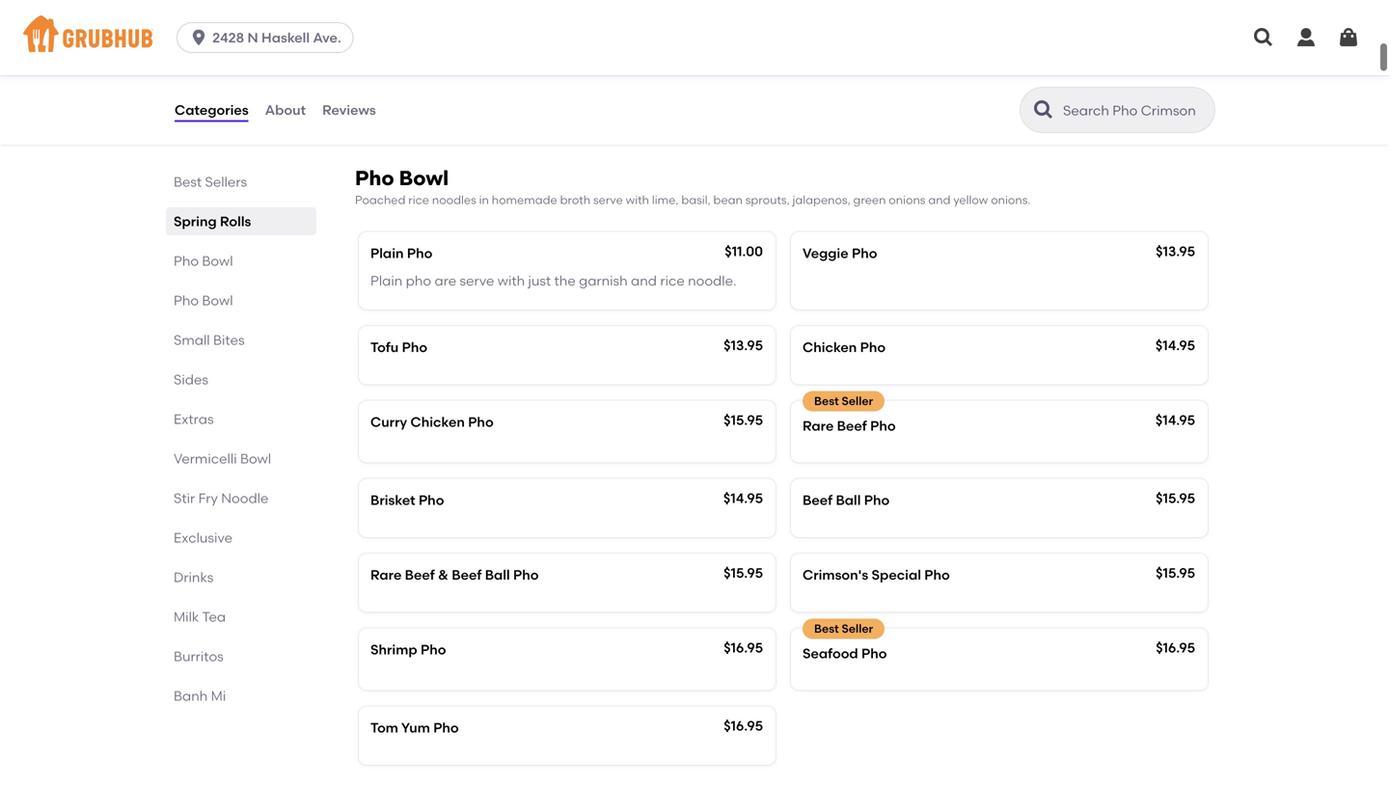 Task type: vqa. For each thing, say whether or not it's contained in the screenshot.


Task type: describe. For each thing, give the bounding box(es) containing it.
pho right curry
[[468, 414, 494, 430]]

milk
[[174, 609, 199, 625]]

Search Pho Crimson search field
[[1061, 101, 1209, 120]]

best for best sellers
[[174, 174, 202, 190]]

seller for beef
[[842, 394, 873, 408]]

just
[[528, 272, 551, 289]]

brisket pho
[[370, 492, 444, 509]]

haskell
[[261, 29, 310, 46]]

chicken pho
[[803, 339, 886, 356]]

$16.95 for shrimp pho
[[724, 639, 763, 656]]

plain for plain pho are serve with just the garnish and rice noodle.
[[370, 272, 403, 289]]

1 vertical spatial rolls
[[220, 213, 251, 230]]

shrimp pho
[[370, 641, 446, 658]]

crimson's special pho
[[803, 567, 950, 583]]

pho right the special at bottom
[[924, 567, 950, 583]]

beef ball pho
[[803, 492, 890, 509]]

2428 n haskell ave. button
[[177, 22, 361, 53]]

pho up crimson's special pho
[[864, 492, 890, 509]]

beef right & at the bottom left of the page
[[452, 567, 482, 583]]

and inside pho bowl poached rice noodles in homemade broth serve with lime, basil, bean sprouts, jalapenos, green onions and yellow onions.
[[928, 193, 951, 207]]

1 horizontal spatial rice
[[660, 272, 685, 289]]

onions
[[889, 193, 926, 207]]

in
[[479, 193, 489, 207]]

tea
[[202, 609, 226, 625]]

jalapenos,
[[793, 193, 851, 207]]

1 svg image from the left
[[1252, 26, 1275, 49]]

lime,
[[652, 193, 679, 207]]

sellers
[[205, 174, 247, 190]]

shrimp spring rolls
[[370, 81, 498, 98]]

1 horizontal spatial chicken
[[803, 339, 857, 356]]

reviews
[[322, 102, 376, 118]]

stir fry noodle
[[174, 490, 269, 506]]

about
[[265, 102, 306, 118]]

$13.95 for tofu pho
[[724, 337, 763, 354]]

pho right veggie
[[852, 245, 877, 261]]

pho
[[406, 272, 431, 289]]

vermicelli bowl
[[174, 451, 271, 467]]

shrimp for shrimp pho
[[370, 641, 417, 658]]

beef left & at the bottom left of the page
[[405, 567, 435, 583]]

pho up best seller rare beef pho
[[860, 339, 886, 356]]

are
[[435, 272, 456, 289]]

tom
[[370, 720, 398, 736]]

yum
[[401, 720, 430, 736]]

bowl inside pho bowl poached rice noodles in homemade broth serve with lime, basil, bean sprouts, jalapenos, green onions and yellow onions.
[[399, 166, 449, 191]]

burritos
[[174, 648, 224, 665]]

tom yum pho
[[370, 720, 459, 736]]

drinks
[[174, 569, 214, 586]]

categories
[[175, 102, 249, 118]]

main navigation navigation
[[0, 0, 1389, 75]]

homemade
[[492, 193, 557, 207]]

$13.95 for veggie pho
[[1156, 243, 1195, 260]]

search icon image
[[1032, 98, 1055, 122]]

$15.95 for crimson's special pho
[[1156, 565, 1195, 581]]

1 pho bowl from the top
[[174, 253, 233, 269]]

pho bowl poached rice noodles in homemade broth serve with lime, basil, bean sprouts, jalapenos, green onions and yellow onions.
[[355, 166, 1031, 207]]

spring rolls
[[174, 213, 251, 230]]

banh
[[174, 688, 208, 704]]

exclusive
[[174, 530, 232, 546]]

best seller rare beef pho
[[803, 394, 896, 434]]

about button
[[264, 75, 307, 145]]

1 vertical spatial chicken
[[410, 414, 465, 430]]

small bites
[[174, 332, 245, 348]]

beef inside best seller rare beef pho
[[837, 418, 867, 434]]

veggie pho
[[803, 245, 877, 261]]

bean
[[713, 193, 743, 207]]

stir
[[174, 490, 195, 506]]

bowl up noodle
[[240, 451, 271, 467]]

categories button
[[174, 75, 250, 145]]



Task type: locate. For each thing, give the bounding box(es) containing it.
seller
[[842, 394, 873, 408], [842, 622, 873, 636]]

1 horizontal spatial svg image
[[1337, 26, 1360, 49]]

curry
[[370, 414, 407, 430]]

1 vertical spatial rare
[[370, 567, 402, 583]]

0 vertical spatial rolls
[[467, 81, 498, 98]]

1 horizontal spatial $13.95
[[1156, 243, 1195, 260]]

$15.95 for curry chicken pho
[[724, 412, 763, 428]]

pho up poached
[[355, 166, 394, 191]]

0 vertical spatial ball
[[836, 492, 861, 509]]

beef up crimson's
[[803, 492, 833, 509]]

green
[[853, 193, 886, 207]]

seller inside best seller seafood pho
[[842, 622, 873, 636]]

1 horizontal spatial rolls
[[467, 81, 498, 98]]

best sellers
[[174, 174, 247, 190]]

garnish
[[579, 272, 628, 289]]

1 vertical spatial with
[[498, 272, 525, 289]]

2 vertical spatial $14.95
[[723, 490, 763, 507]]

with
[[626, 193, 649, 207], [498, 272, 525, 289]]

serve
[[593, 193, 623, 207], [460, 272, 494, 289]]

rare beef & beef ball pho
[[370, 567, 539, 583]]

broth
[[560, 193, 591, 207]]

bowl down spring rolls
[[202, 253, 233, 269]]

best seller seafood pho
[[803, 622, 887, 662]]

$15.95 for beef ball pho
[[1156, 490, 1195, 507]]

seller inside best seller rare beef pho
[[842, 394, 873, 408]]

rare left & at the bottom left of the page
[[370, 567, 402, 583]]

rolls
[[467, 81, 498, 98], [220, 213, 251, 230]]

rice inside pho bowl poached rice noodles in homemade broth serve with lime, basil, bean sprouts, jalapenos, green onions and yellow onions.
[[408, 193, 429, 207]]

0 vertical spatial shrimp
[[370, 81, 417, 98]]

basil,
[[681, 193, 711, 207]]

chicken up best seller rare beef pho
[[803, 339, 857, 356]]

chicken right curry
[[410, 414, 465, 430]]

1 shrimp from the top
[[370, 81, 417, 98]]

vermicelli
[[174, 451, 237, 467]]

rice
[[408, 193, 429, 207], [660, 272, 685, 289]]

and left "yellow" at the top of the page
[[928, 193, 951, 207]]

2 plain from the top
[[370, 272, 403, 289]]

0 horizontal spatial svg image
[[1252, 26, 1275, 49]]

beef up beef ball pho
[[837, 418, 867, 434]]

pho inside best seller seafood pho
[[862, 645, 887, 662]]

crimson's
[[803, 567, 868, 583]]

1 horizontal spatial and
[[928, 193, 951, 207]]

2428 n haskell ave.
[[212, 29, 341, 46]]

0 vertical spatial $14.95
[[1156, 337, 1195, 354]]

bowl
[[399, 166, 449, 191], [202, 253, 233, 269], [202, 292, 233, 309], [240, 451, 271, 467]]

2 pho bowl from the top
[[174, 292, 233, 309]]

1 horizontal spatial with
[[626, 193, 649, 207]]

plain down poached
[[370, 245, 404, 261]]

shrimp up the reviews
[[370, 81, 417, 98]]

1 vertical spatial rice
[[660, 272, 685, 289]]

0 horizontal spatial with
[[498, 272, 525, 289]]

1 vertical spatial shrimp
[[370, 641, 417, 658]]

$14.95
[[1156, 337, 1195, 354], [1156, 412, 1195, 428], [723, 490, 763, 507]]

0 vertical spatial and
[[928, 193, 951, 207]]

and
[[928, 193, 951, 207], [631, 272, 657, 289]]

bites
[[213, 332, 245, 348]]

0 horizontal spatial $13.95
[[724, 337, 763, 354]]

plain down plain pho
[[370, 272, 403, 289]]

1 vertical spatial $13.95
[[724, 337, 763, 354]]

pho bowl down spring rolls
[[174, 253, 233, 269]]

curry chicken pho
[[370, 414, 494, 430]]

0 horizontal spatial rolls
[[220, 213, 251, 230]]

0 vertical spatial chicken
[[803, 339, 857, 356]]

0 vertical spatial spring
[[421, 81, 464, 98]]

0 vertical spatial $13.95
[[1156, 243, 1195, 260]]

0 horizontal spatial rice
[[408, 193, 429, 207]]

plain for plain pho
[[370, 245, 404, 261]]

milk tea
[[174, 609, 226, 625]]

pho bowl
[[174, 253, 233, 269], [174, 292, 233, 309]]

1 vertical spatial best
[[814, 394, 839, 408]]

best left sellers
[[174, 174, 202, 190]]

bowl up small bites
[[202, 292, 233, 309]]

small
[[174, 332, 210, 348]]

0 vertical spatial best
[[174, 174, 202, 190]]

0 horizontal spatial rare
[[370, 567, 402, 583]]

spring right reviews button
[[421, 81, 464, 98]]

svg image
[[1337, 26, 1360, 49], [189, 28, 208, 47]]

special
[[872, 567, 921, 583]]

rice left noodles
[[408, 193, 429, 207]]

$16.95
[[724, 639, 763, 656], [1156, 639, 1195, 656], [724, 718, 763, 734]]

brisket
[[370, 492, 415, 509]]

seafood
[[803, 645, 858, 662]]

0 vertical spatial seller
[[842, 394, 873, 408]]

2 vertical spatial best
[[814, 622, 839, 636]]

1 horizontal spatial ball
[[836, 492, 861, 509]]

best for best seller rare beef pho
[[814, 394, 839, 408]]

shrimp up tom at bottom
[[370, 641, 417, 658]]

noodle
[[221, 490, 269, 506]]

$16.95 for tom yum pho
[[724, 718, 763, 734]]

pho inside best seller rare beef pho
[[870, 418, 896, 434]]

2 svg image from the left
[[1295, 26, 1318, 49]]

rare up beef ball pho
[[803, 418, 834, 434]]

0 horizontal spatial and
[[631, 272, 657, 289]]

$15.95 for rare beef & beef ball pho
[[724, 565, 763, 581]]

pho right the 'brisket'
[[419, 492, 444, 509]]

1 seller from the top
[[842, 394, 873, 408]]

reviews button
[[321, 75, 377, 145]]

sides
[[174, 371, 208, 388]]

plain
[[370, 245, 404, 261], [370, 272, 403, 289]]

shrimp for shrimp spring rolls
[[370, 81, 417, 98]]

$11.00
[[725, 243, 763, 260]]

ball up crimson's
[[836, 492, 861, 509]]

svg image inside 2428 n haskell ave. 'button'
[[189, 28, 208, 47]]

and right garnish at the left top of the page
[[631, 272, 657, 289]]

seller down chicken pho
[[842, 394, 873, 408]]

best inside best seller seafood pho
[[814, 622, 839, 636]]

best up the seafood
[[814, 622, 839, 636]]

best inside best seller rare beef pho
[[814, 394, 839, 408]]

best for best seller seafood pho
[[814, 622, 839, 636]]

pho up beef ball pho
[[870, 418, 896, 434]]

0 horizontal spatial svg image
[[189, 28, 208, 47]]

best down chicken pho
[[814, 394, 839, 408]]

poached
[[355, 193, 406, 207]]

onions.
[[991, 193, 1031, 207]]

the
[[554, 272, 576, 289]]

1 vertical spatial ball
[[485, 567, 510, 583]]

0 vertical spatial plain
[[370, 245, 404, 261]]

0 vertical spatial rare
[[803, 418, 834, 434]]

1 vertical spatial and
[[631, 272, 657, 289]]

2 seller from the top
[[842, 622, 873, 636]]

noodle.
[[688, 272, 737, 289]]

noodles
[[432, 193, 476, 207]]

0 horizontal spatial spring
[[174, 213, 217, 230]]

1 vertical spatial pho bowl
[[174, 292, 233, 309]]

yellow
[[953, 193, 988, 207]]

with inside pho bowl poached rice noodles in homemade broth serve with lime, basil, bean sprouts, jalapenos, green onions and yellow onions.
[[626, 193, 649, 207]]

fry
[[198, 490, 218, 506]]

rare inside best seller rare beef pho
[[803, 418, 834, 434]]

0 vertical spatial rice
[[408, 193, 429, 207]]

1 plain from the top
[[370, 245, 404, 261]]

pho
[[355, 166, 394, 191], [407, 245, 433, 261], [852, 245, 877, 261], [174, 253, 199, 269], [174, 292, 199, 309], [402, 339, 427, 356], [860, 339, 886, 356], [468, 414, 494, 430], [870, 418, 896, 434], [419, 492, 444, 509], [864, 492, 890, 509], [513, 567, 539, 583], [924, 567, 950, 583], [421, 641, 446, 658], [862, 645, 887, 662], [433, 720, 459, 736]]

n
[[247, 29, 258, 46]]

1 vertical spatial $14.95
[[1156, 412, 1195, 428]]

shrimp
[[370, 81, 417, 98], [370, 641, 417, 658]]

&
[[438, 567, 448, 583]]

1 vertical spatial serve
[[460, 272, 494, 289]]

1 vertical spatial seller
[[842, 622, 873, 636]]

ball right & at the bottom left of the page
[[485, 567, 510, 583]]

pho inside pho bowl poached rice noodles in homemade broth serve with lime, basil, bean sprouts, jalapenos, green onions and yellow onions.
[[355, 166, 394, 191]]

1 horizontal spatial spring
[[421, 81, 464, 98]]

tofu
[[370, 339, 399, 356]]

mi
[[211, 688, 226, 704]]

pho up pho
[[407, 245, 433, 261]]

2428
[[212, 29, 244, 46]]

$15.95
[[724, 412, 763, 428], [1156, 490, 1195, 507], [724, 565, 763, 581], [1156, 565, 1195, 581]]

seller for pho
[[842, 622, 873, 636]]

0 horizontal spatial chicken
[[410, 414, 465, 430]]

1 vertical spatial plain
[[370, 272, 403, 289]]

seller up the seafood
[[842, 622, 873, 636]]

$13.95
[[1156, 243, 1195, 260], [724, 337, 763, 354]]

ball
[[836, 492, 861, 509], [485, 567, 510, 583]]

1 horizontal spatial serve
[[593, 193, 623, 207]]

0 vertical spatial with
[[626, 193, 649, 207]]

tofu pho
[[370, 339, 427, 356]]

$14.95 for brisket pho
[[723, 490, 763, 507]]

pho bowl up small bites
[[174, 292, 233, 309]]

serve right broth
[[593, 193, 623, 207]]

0 horizontal spatial serve
[[460, 272, 494, 289]]

rare
[[803, 418, 834, 434], [370, 567, 402, 583]]

plain pho
[[370, 245, 433, 261]]

2 shrimp from the top
[[370, 641, 417, 658]]

extras
[[174, 411, 214, 427]]

pho down spring rolls
[[174, 253, 199, 269]]

1 horizontal spatial svg image
[[1295, 26, 1318, 49]]

pho down & at the bottom left of the page
[[421, 641, 446, 658]]

beef
[[837, 418, 867, 434], [803, 492, 833, 509], [405, 567, 435, 583], [452, 567, 482, 583]]

plain pho are serve with just the garnish and rice noodle.
[[370, 272, 737, 289]]

pho right 'yum'
[[433, 720, 459, 736]]

bowl up noodles
[[399, 166, 449, 191]]

ave.
[[313, 29, 341, 46]]

chicken
[[803, 339, 857, 356], [410, 414, 465, 430]]

with left just
[[498, 272, 525, 289]]

with left lime,
[[626, 193, 649, 207]]

sprouts,
[[745, 193, 790, 207]]

veggie
[[803, 245, 849, 261]]

pho right & at the bottom left of the page
[[513, 567, 539, 583]]

pho up small
[[174, 292, 199, 309]]

0 vertical spatial pho bowl
[[174, 253, 233, 269]]

$14.95 for chicken pho
[[1156, 337, 1195, 354]]

rice left noodle.
[[660, 272, 685, 289]]

serve right are on the top of page
[[460, 272, 494, 289]]

1 vertical spatial spring
[[174, 213, 217, 230]]

0 horizontal spatial ball
[[485, 567, 510, 583]]

svg image
[[1252, 26, 1275, 49], [1295, 26, 1318, 49]]

pho right the seafood
[[862, 645, 887, 662]]

$6.95
[[729, 79, 763, 96]]

1 horizontal spatial rare
[[803, 418, 834, 434]]

serve inside pho bowl poached rice noodles in homemade broth serve with lime, basil, bean sprouts, jalapenos, green onions and yellow onions.
[[593, 193, 623, 207]]

pho right tofu
[[402, 339, 427, 356]]

banh mi
[[174, 688, 226, 704]]

spring down 'best sellers'
[[174, 213, 217, 230]]

0 vertical spatial serve
[[593, 193, 623, 207]]



